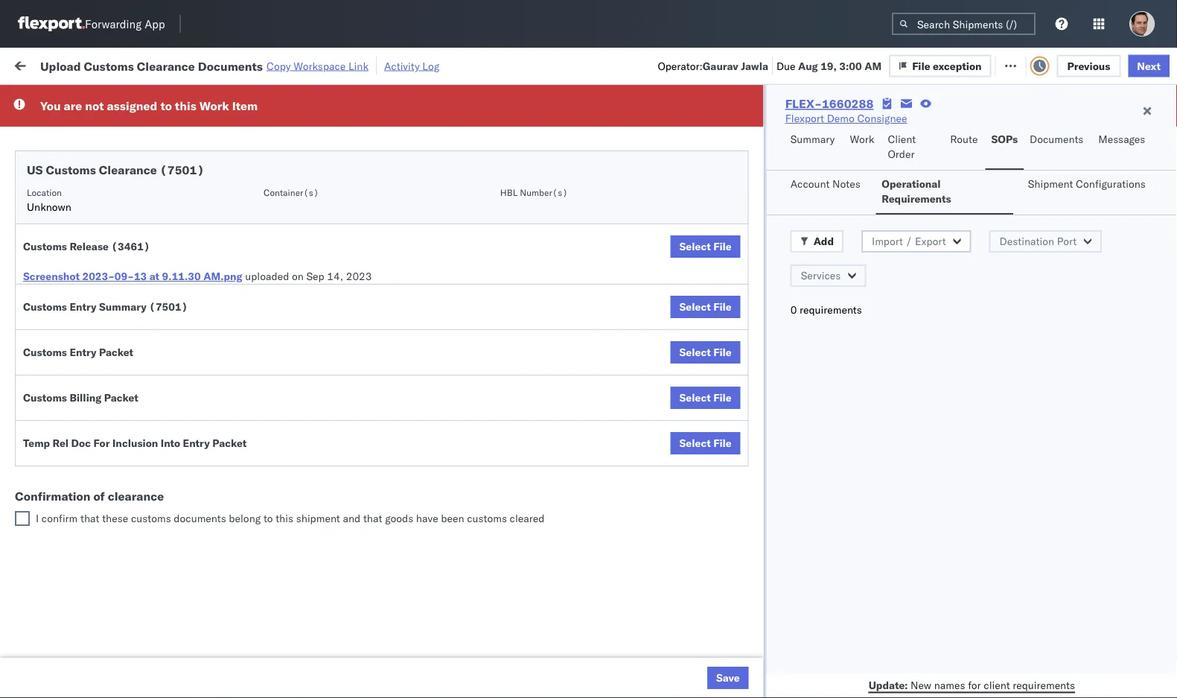 Task type: vqa. For each thing, say whether or not it's contained in the screenshot.
10, to the bottom
no



Task type: locate. For each thing, give the bounding box(es) containing it.
3 confirm from the top
[[34, 377, 72, 390]]

feb left 21,
[[315, 280, 334, 293]]

airport up netherlands at left
[[34, 647, 67, 660]]

flex-2001714 button
[[799, 145, 903, 166], [799, 145, 903, 166], [799, 178, 903, 199], [799, 178, 903, 199]]

0 vertical spatial schedule delivery appointment
[[34, 115, 183, 128]]

los left angeles
[[140, 140, 157, 153]]

1 schedule pickup from los angeles, ca from the top
[[34, 239, 201, 267]]

3:00 am est, feb 25, 2023
[[240, 378, 375, 391]]

work inside button
[[850, 133, 875, 146]]

3 2:59 from the top
[[240, 509, 263, 522]]

los up clearance
[[140, 468, 157, 481]]

1 vertical spatial of
[[93, 489, 105, 504]]

3, for 2:59 am est, mar 3, 2023
[[332, 509, 342, 522]]

los down customs entry summary (7501)
[[134, 337, 151, 350]]

0 vertical spatial to
[[160, 98, 172, 113]]

2 vertical spatial confirm
[[34, 377, 72, 390]]

1 flex-1977428 from the top
[[823, 247, 900, 260]]

flexport. image
[[18, 16, 85, 31]]

0 vertical spatial 2001714
[[855, 149, 900, 162]]

from inside schedule pickup from los angeles international airport
[[116, 140, 138, 153]]

0 horizontal spatial airport
[[34, 647, 67, 660]]

7 schedule from the top
[[34, 468, 78, 481]]

2 select from the top
[[680, 300, 711, 313]]

2 ocean from the top
[[456, 280, 487, 293]]

ca up confirm delivery
[[34, 352, 48, 365]]

2023 for schedule delivery appointment button related to 2:59 am est, feb 17, 2023
[[349, 116, 375, 129]]

proof
[[71, 410, 96, 423]]

est, down 3:00 am est, feb 25, 2023
[[290, 411, 313, 424]]

mar left and
[[310, 509, 330, 522]]

3 air from the top
[[456, 411, 470, 424]]

client for client order
[[888, 133, 917, 146]]

1 vertical spatial packet
[[104, 391, 139, 404]]

0 vertical spatial documents
[[198, 58, 263, 73]]

1 horizontal spatial for
[[969, 678, 982, 691]]

0 vertical spatial schedule pickup from los angeles, ca button
[[34, 238, 212, 269]]

entry for packet
[[70, 346, 97, 359]]

schedule delivery appointment for 10:30 pm est, feb 21, 2023
[[34, 279, 183, 292]]

2 1977428 from the top
[[855, 280, 900, 293]]

0 horizontal spatial import
[[125, 58, 159, 71]]

los right these on the left of page
[[140, 501, 157, 514]]

2 vertical spatial schedule pickup from los angeles, ca button
[[34, 500, 212, 532]]

5 resize handle column header from the left
[[624, 115, 642, 698]]

los for confirm pickup from los angeles, ca button for honeywell - test account
[[134, 337, 151, 350]]

to right belong at bottom
[[264, 512, 273, 525]]

(7501) for customs entry summary (7501)
[[149, 300, 188, 313]]

of
[[99, 410, 108, 423], [93, 489, 105, 504]]

2:59 for 2:59 am est, feb 28, 2023
[[240, 444, 263, 457]]

2 products, from the top
[[677, 673, 723, 686]]

flex-2001714 up flex-2150210
[[823, 181, 900, 194]]

1 confirm pickup from los angeles, ca button from the top
[[34, 304, 212, 335]]

1 vertical spatial otter products, llc
[[650, 673, 744, 686]]

sops button
[[986, 126, 1025, 170]]

documents down unknown
[[34, 221, 88, 234]]

client inside client name button
[[553, 122, 577, 133]]

1 vertical spatial western
[[777, 181, 817, 194]]

1 confirm pickup from los angeles, ca from the top
[[34, 304, 195, 332]]

0 vertical spatial karl
[[650, 608, 669, 621]]

2 ca from the top
[[34, 319, 48, 332]]

2 otter products, llc from the top
[[650, 673, 744, 686]]

3 select from the top
[[680, 346, 711, 359]]

air for 3:30 pm est, feb 17, 2023
[[456, 149, 470, 162]]

2 b.v from the top
[[782, 640, 798, 653]]

1 vertical spatial airport
[[34, 647, 67, 660]]

file for temp rel doc for inclusion into entry packet
[[714, 437, 732, 450]]

2 lagerfeld from the top
[[672, 640, 716, 653]]

llc for flex-1988285
[[725, 116, 744, 129]]

delivery up customs entry summary (7501)
[[81, 279, 119, 292]]

6 resize handle column header from the left
[[773, 115, 791, 698]]

airport inside schedule pickup from los angeles international airport
[[97, 155, 130, 168]]

4 select file from the top
[[680, 391, 732, 404]]

2 ocean fcl from the top
[[456, 509, 508, 522]]

that right and
[[364, 512, 383, 525]]

17, up 20,
[[330, 181, 346, 194]]

1 vertical spatial appointment
[[122, 181, 183, 194]]

otter left save "button"
[[650, 673, 674, 686]]

6 schedule from the top
[[34, 436, 78, 449]]

documents inside button
[[1030, 133, 1084, 146]]

this left in
[[175, 98, 197, 113]]

feb
[[310, 116, 328, 129], [309, 149, 327, 162], [309, 181, 327, 194], [309, 214, 327, 227], [315, 280, 334, 293], [310, 378, 328, 391], [315, 411, 334, 424], [310, 444, 328, 457]]

3 appointment from the top
[[122, 279, 183, 292]]

file exception
[[924, 58, 994, 71], [913, 59, 982, 72]]

appointment down "us customs clearance (7501)"
[[122, 181, 183, 194]]

2001714
[[855, 149, 900, 162], [855, 181, 900, 194]]

0 horizontal spatial customs
[[131, 512, 171, 525]]

1 flex-2001714 from the top
[[823, 149, 900, 162]]

2001714 down 1988285 at the right of the page
[[855, 149, 900, 162]]

1 horizontal spatial that
[[364, 512, 383, 525]]

pm down container(s)
[[265, 214, 281, 227]]

3 ocean from the top
[[456, 378, 487, 391]]

clearance inside upload customs clearance documents
[[115, 206, 163, 219]]

1 fcl from the top
[[489, 378, 508, 391]]

est, down deadline button
[[284, 149, 306, 162]]

9 resize handle column header from the left
[[1151, 115, 1169, 698]]

client for client name
[[553, 122, 577, 133]]

3:30 down deadline
[[240, 149, 263, 162]]

1 ocean lcl from the top
[[456, 116, 508, 129]]

been
[[441, 512, 465, 525]]

0 vertical spatial western
[[777, 149, 817, 162]]

pickup for confirm pickup from los angeles, ca button for honeywell - test account
[[75, 337, 107, 350]]

flex- up the add
[[823, 214, 855, 227]]

schedule delivery appointment link up customs entry summary (7501)
[[34, 278, 183, 293]]

schedule down the you
[[34, 115, 78, 128]]

5 select file button from the top
[[671, 432, 741, 455]]

documents inside upload customs clearance documents
[[34, 221, 88, 234]]

1 schedule delivery appointment link from the top
[[34, 114, 183, 129]]

1 karl lagerfeld international b.v c/o bleckmann from the top
[[650, 608, 874, 621]]

1 vertical spatial upload
[[34, 206, 68, 219]]

1 vertical spatial 17,
[[330, 149, 346, 162]]

ca up customs entry packet
[[34, 319, 48, 332]]

1 karl from the top
[[650, 608, 669, 621]]

0 vertical spatial schedule delivery appointment button
[[34, 114, 183, 131]]

feb down deadline button
[[309, 149, 327, 162]]

western down summary button on the right
[[777, 181, 817, 194]]

3,
[[332, 509, 342, 522], [331, 640, 341, 653]]

karl lagerfeld international b.v c/o bleckmann
[[650, 608, 874, 621], [650, 640, 874, 653]]

2 select file from the top
[[680, 300, 732, 313]]

2 fcl from the top
[[489, 509, 508, 522]]

0 vertical spatial of
[[99, 410, 108, 423]]

upload for customs
[[34, 206, 68, 219]]

ca up i
[[34, 483, 48, 496]]

2 3:30 pm est, feb 17, 2023 from the top
[[240, 181, 375, 194]]

schedule up 'confirmation'
[[34, 468, 78, 481]]

3:00 up 12:00
[[240, 378, 263, 391]]

schedule down workitem on the left top of page
[[34, 140, 78, 153]]

pm up 3:00 pm est, feb 20, 2023 on the left
[[265, 181, 281, 194]]

1 resize handle column header from the left
[[213, 115, 231, 698]]

workspace
[[294, 59, 346, 72]]

customs
[[84, 58, 134, 73], [46, 162, 96, 177], [71, 206, 113, 219], [23, 240, 67, 253], [23, 300, 67, 313], [23, 346, 67, 359], [23, 391, 67, 404]]

services
[[801, 269, 841, 282]]

resize handle column header for workitem
[[213, 115, 231, 698]]

2001714 up 2150210
[[855, 181, 900, 194]]

1 ca from the top
[[34, 254, 48, 267]]

est, down 12:00 pm est, feb 25, 2023
[[285, 444, 307, 457]]

2 flex-1977428 from the top
[[823, 280, 900, 293]]

1 horizontal spatial documents
[[198, 58, 263, 73]]

schedule delivery appointment
[[34, 115, 183, 128], [34, 181, 183, 194], [34, 279, 183, 292]]

0 vertical spatial lcl
[[489, 116, 508, 129]]

angeles, for 3rd schedule pickup from los angeles, ca 'button'
[[160, 501, 201, 514]]

est,
[[285, 116, 307, 129], [284, 149, 306, 162], [284, 181, 306, 194], [284, 214, 306, 227], [290, 280, 313, 293], [285, 378, 307, 391], [290, 411, 313, 424], [285, 444, 307, 457], [285, 509, 307, 522], [284, 640, 306, 653]]

port
[[1058, 235, 1078, 248]]

resize handle column header for flex id
[[893, 115, 911, 698]]

1977428 for schedule pickup from los angeles, ca
[[855, 247, 900, 260]]

for
[[93, 437, 110, 450]]

mode button
[[449, 118, 531, 133]]

1 appointment from the top
[[122, 115, 183, 128]]

upload inside upload customs clearance documents
[[34, 206, 68, 219]]

los inside schedule pickup from los angeles international airport
[[140, 140, 157, 153]]

4 resize handle column header from the left
[[528, 115, 545, 698]]

packet down customs entry summary (7501)
[[99, 346, 133, 359]]

schedule delivery appointment button down not
[[34, 114, 183, 131]]

into
[[161, 437, 180, 450]]

1 vertical spatial lagerfeld
[[672, 640, 716, 653]]

aug
[[799, 59, 819, 72]]

2 select file button from the top
[[671, 296, 741, 318]]

flex-1911408
[[823, 313, 900, 326]]

2023 for 3rd schedule pickup from los angeles, ca 'button'
[[344, 509, 370, 522]]

1 vertical spatial requirements
[[1013, 678, 1076, 691]]

flex-1660288
[[786, 96, 874, 111]]

0 vertical spatial karl lagerfeld international b.v c/o bleckmann
[[650, 608, 874, 621]]

llc for flex-2060357
[[725, 673, 744, 686]]

5 select from the top
[[680, 437, 711, 450]]

1 vertical spatial for
[[969, 678, 982, 691]]

activity log
[[384, 59, 440, 72]]

1 lagerfeld from the top
[[672, 608, 716, 621]]

los for schedule pickup from los angeles international airport button
[[140, 140, 157, 153]]

schedule pickup from los angeles international airport
[[34, 140, 198, 168]]

9 schedule from the top
[[34, 632, 78, 645]]

appointment
[[122, 115, 183, 128], [122, 181, 183, 194], [122, 279, 183, 292]]

0 vertical spatial this
[[175, 98, 197, 113]]

1 vertical spatial confirm
[[34, 337, 72, 350]]

confirm pickup from los angeles, ca button down 09-
[[34, 304, 212, 335]]

7 resize handle column header from the left
[[893, 115, 911, 698]]

9.11.30
[[162, 270, 201, 283]]

digital up flex-2150210
[[819, 181, 850, 194]]

confirm pickup from los angeles, ca link
[[34, 304, 212, 333], [34, 336, 212, 366]]

confirm pickup from los angeles, ca button for honeywell - test account
[[34, 336, 212, 368]]

0 vertical spatial 3,
[[332, 509, 342, 522]]

otter down operator:
[[650, 116, 674, 129]]

otter for flex-1988285
[[650, 116, 674, 129]]

0 horizontal spatial requirements
[[800, 303, 863, 316]]

i confirm that these customs documents belong to this shipment and that goods have been customs cleared
[[36, 512, 545, 525]]

4 air from the top
[[456, 640, 470, 653]]

2 horizontal spatial work
[[850, 133, 875, 146]]

upload
[[40, 58, 81, 73], [34, 206, 68, 219], [34, 410, 68, 423]]

schedule left these on the left of page
[[34, 501, 78, 514]]

nyku9743990
[[918, 115, 991, 129]]

new
[[911, 678, 932, 691]]

1 vertical spatial 3,
[[331, 640, 341, 653]]

customs down confirm delivery
[[23, 391, 67, 404]]

consignee inside flexport demo consignee link
[[858, 112, 908, 125]]

flex
[[799, 122, 815, 133]]

25, up 12:00 pm est, feb 25, 2023
[[331, 378, 347, 391]]

2 vertical spatial international
[[719, 640, 779, 653]]

entry right into on the left of the page
[[183, 437, 210, 450]]

0 vertical spatial flexport demo consignee
[[786, 112, 908, 125]]

for
[[142, 92, 154, 104], [969, 678, 982, 691]]

1 schedule pickup from los angeles, ca link from the top
[[34, 238, 212, 268]]

los up 13
[[140, 239, 157, 252]]

0 vertical spatial products,
[[677, 116, 723, 129]]

pickup right 'confirm'
[[81, 501, 113, 514]]

doc
[[71, 437, 91, 450]]

0 vertical spatial packet
[[99, 346, 133, 359]]

25, up 28,
[[336, 411, 353, 424]]

0 horizontal spatial flexport
[[553, 444, 592, 457]]

4 ocean from the top
[[456, 509, 487, 522]]

25, for 12:00 pm est, feb 25, 2023
[[336, 411, 353, 424]]

confirmation
[[15, 489, 91, 504]]

unknown
[[27, 200, 71, 213]]

0 horizontal spatial numbers
[[918, 128, 955, 139]]

am for flexport demo consignee
[[265, 444, 282, 457]]

3 select file from the top
[[680, 346, 732, 359]]

services button
[[791, 265, 867, 287]]

1 horizontal spatial requirements
[[1013, 678, 1076, 691]]

pickup inside schedule pickup from los angeles international airport
[[81, 140, 113, 153]]

client order
[[888, 133, 917, 161]]

previous
[[1068, 59, 1111, 72]]

packet for customs billing packet
[[104, 391, 139, 404]]

0 horizontal spatial at
[[150, 270, 160, 283]]

pickup for 2nd schedule pickup from los angeles, ca 'button' from the top
[[81, 468, 113, 481]]

customs
[[131, 512, 171, 525], [467, 512, 507, 525]]

2023 for upload customs clearance documents 'button'
[[349, 214, 375, 227]]

1 vertical spatial on
[[292, 270, 304, 283]]

2023-
[[82, 270, 115, 283]]

1 schedule delivery appointment from the top
[[34, 115, 183, 128]]

0 vertical spatial work
[[162, 58, 188, 71]]

2 western from the top
[[777, 181, 817, 194]]

flex-
[[786, 96, 823, 111], [823, 116, 855, 129], [823, 149, 855, 162], [823, 181, 855, 194], [823, 214, 855, 227], [823, 247, 855, 260], [823, 280, 855, 293], [823, 313, 855, 326], [823, 673, 855, 686]]

for for ready
[[142, 92, 154, 104]]

pickup down upload customs clearance documents on the left top of the page
[[81, 239, 113, 252]]

entry up confirm delivery
[[70, 346, 97, 359]]

10:30
[[240, 280, 269, 293]]

3:00 for bookings test consignee
[[240, 378, 263, 391]]

pm right 1:44
[[265, 640, 281, 653]]

1 integration test account - western digital from the top
[[650, 149, 850, 162]]

schedule delivery appointment down not
[[34, 115, 183, 128]]

otter products, llc for flex-1988285
[[650, 116, 744, 129]]

select file for temp rel doc for inclusion into entry packet
[[680, 437, 732, 450]]

clearance up (3461)
[[115, 206, 163, 219]]

clearance for upload customs clearance documents copy workspace link
[[137, 58, 195, 73]]

est, down container(s)
[[284, 214, 306, 227]]

angeles, for bookings test consignee's confirm pickup from los angeles, ca button
[[154, 304, 195, 317]]

est, up 12:00 pm est, feb 25, 2023
[[285, 378, 307, 391]]

import work button
[[119, 48, 194, 81]]

(7501) down angeles
[[160, 162, 204, 177]]

1 vertical spatial digital
[[819, 181, 850, 194]]

schedule up screenshot
[[34, 239, 78, 252]]

2 vertical spatial schedule delivery appointment button
[[34, 278, 183, 295]]

angeles
[[160, 140, 198, 153]]

0 vertical spatial digital
[[819, 149, 850, 162]]

appointment for 10:30 pm est, feb 21, 2023
[[122, 279, 183, 292]]

actions
[[1133, 122, 1164, 133]]

belong
[[229, 512, 261, 525]]

1 vertical spatial (7501)
[[149, 300, 188, 313]]

pickup inside schedule pickup from amsterdam airport schiphol, haarlemmermeer, netherlands
[[81, 632, 113, 645]]

0 vertical spatial 17,
[[331, 116, 347, 129]]

6 ca from the top
[[34, 516, 48, 529]]

2 vertical spatial schedule delivery appointment link
[[34, 278, 183, 293]]

schedule pickup from los angeles, ca for third schedule pickup from los angeles, ca 'button' from the bottom of the page
[[34, 239, 201, 267]]

1 2001714 from the top
[[855, 149, 900, 162]]

schedule up netherlands at left
[[34, 632, 78, 645]]

1 vertical spatial confirm pickup from los angeles, ca button
[[34, 336, 212, 368]]

pickup for bookings test consignee's confirm pickup from los angeles, ca button
[[75, 304, 107, 317]]

2 schedule pickup from los angeles, ca from the top
[[34, 436, 201, 463]]

1 horizontal spatial import
[[873, 235, 904, 248]]

20,
[[330, 214, 346, 227]]

container
[[918, 116, 958, 127]]

delivery for 3:00
[[75, 377, 113, 390]]

clearance for us customs clearance (7501)
[[99, 162, 157, 177]]

mbl/mawb
[[1015, 122, 1067, 133]]

destination port
[[1000, 235, 1078, 248]]

1 vertical spatial ocean fcl
[[456, 509, 508, 522]]

forwarding app
[[85, 17, 165, 31]]

2 lcl from the top
[[489, 280, 508, 293]]

2 vertical spatial upload
[[34, 410, 68, 423]]

1 3:30 from the top
[[240, 149, 263, 162]]

schiphol,
[[70, 647, 115, 660]]

schedule delivery appointment link down "us customs clearance (7501)"
[[34, 180, 183, 195]]

3:30 left container(s)
[[240, 181, 263, 194]]

schedule pickup from los angeles, ca link for third schedule pickup from los angeles, ca 'button' from the bottom of the page
[[34, 238, 212, 268]]

3 ca from the top
[[34, 352, 48, 365]]

select file for customs billing packet
[[680, 391, 732, 404]]

feb down the snoozed
[[310, 116, 328, 129]]

0 horizontal spatial for
[[142, 92, 154, 104]]

2 resize handle column header from the left
[[379, 115, 396, 698]]

select file
[[680, 240, 732, 253], [680, 300, 732, 313], [680, 346, 732, 359], [680, 391, 732, 404], [680, 437, 732, 450]]

otter products - test account
[[553, 116, 696, 129]]

numbers inside container numbers
[[918, 128, 955, 139]]

2 vertical spatial appointment
[[122, 279, 183, 292]]

2 confirm pickup from los angeles, ca button from the top
[[34, 336, 212, 368]]

for for names
[[969, 678, 982, 691]]

customs right "been"
[[467, 512, 507, 525]]

4 schedule pickup from los angeles, ca from the top
[[34, 501, 201, 529]]

confirm inside confirm delivery link
[[34, 377, 72, 390]]

1 horizontal spatial this
[[276, 512, 294, 525]]

1 vertical spatial 3:30 pm est, feb 17, 2023
[[240, 181, 375, 194]]

customs up confirm delivery
[[23, 346, 67, 359]]

account
[[657, 116, 696, 129], [726, 149, 766, 162], [791, 177, 830, 190], [726, 181, 766, 194], [629, 214, 669, 227], [726, 214, 766, 227], [636, 247, 676, 260], [733, 247, 773, 260], [636, 280, 676, 293], [733, 280, 773, 293], [636, 345, 676, 358], [733, 345, 773, 358], [629, 411, 669, 424], [726, 411, 766, 424]]

from down upload customs clearance documents 'button'
[[116, 239, 138, 252]]

1 products, from the top
[[677, 116, 723, 129]]

flex-2060357 button
[[799, 669, 903, 690], [799, 669, 903, 690]]

1 horizontal spatial airport
[[97, 155, 130, 168]]

17, down deadline button
[[330, 149, 346, 162]]

0 vertical spatial confirm
[[34, 304, 72, 317]]

pickup for schedule pickup from los angeles international airport button
[[81, 140, 113, 153]]

confirm up customs billing packet
[[34, 377, 72, 390]]

client inside client order button
[[888, 133, 917, 146]]

confirm pickup from los angeles, ca link down 09-
[[34, 304, 212, 333]]

ag
[[699, 214, 713, 227], [796, 214, 810, 227], [699, 411, 713, 424], [796, 411, 810, 424]]

confirm
[[42, 512, 78, 525]]

2:59
[[240, 116, 263, 129], [240, 444, 263, 457], [240, 509, 263, 522]]

2 confirm pickup from los angeles, ca from the top
[[34, 337, 195, 365]]

upload inside button
[[34, 410, 68, 423]]

work left item at the left top of the page
[[200, 98, 229, 113]]

3 select file button from the top
[[671, 341, 741, 364]]

1 horizontal spatial client
[[888, 133, 917, 146]]

account inside "button"
[[791, 177, 830, 190]]

1 horizontal spatial summary
[[791, 133, 835, 146]]

hbl number(s)
[[501, 187, 568, 198]]

schedule delivery appointment button for 2:59 am est, feb 17, 2023
[[34, 114, 183, 131]]

summary button
[[785, 126, 845, 170]]

0 vertical spatial import
[[125, 58, 159, 71]]

1 vertical spatial summary
[[99, 300, 147, 313]]

0 horizontal spatial work
[[162, 58, 188, 71]]

None checkbox
[[15, 511, 30, 526]]

pickup for 3rd schedule pickup from los angeles, ca 'button'
[[81, 501, 113, 514]]

pickup up confirmation of clearance
[[81, 468, 113, 481]]

pickup for third schedule pickup from los angeles, ca 'button' from the bottom of the page
[[81, 239, 113, 252]]

2023 for schedule delivery appointment button for 10:30 pm est, feb 21, 2023
[[355, 280, 381, 293]]

schedule pickup from los angeles international airport link
[[34, 140, 212, 170]]

resize handle column header
[[213, 115, 231, 698], [379, 115, 396, 698], [431, 115, 449, 698], [528, 115, 545, 698], [624, 115, 642, 698], [773, 115, 791, 698], [893, 115, 911, 698], [989, 115, 1007, 698], [1151, 115, 1169, 698]]

at right 13
[[150, 270, 160, 283]]

1 vertical spatial schedule delivery appointment button
[[34, 180, 183, 196]]

requirements
[[882, 192, 952, 205]]

1977428 up 1911408
[[855, 280, 900, 293]]

confirm pickup from los angeles, ca button down customs entry summary (7501)
[[34, 336, 212, 368]]

at
[[302, 58, 311, 71], [150, 270, 160, 283]]

2 3:30 from the top
[[240, 181, 263, 194]]

import for import / export
[[873, 235, 904, 248]]

1 vertical spatial flex-1977428
[[823, 280, 900, 293]]

from for schedule pickup from los angeles international airport link
[[116, 140, 138, 153]]

am down 12:00
[[265, 444, 282, 457]]

that down confirmation of clearance
[[80, 512, 100, 525]]

flex-1977428 for schedule pickup from los angeles, ca
[[823, 247, 900, 260]]

appointment down (3461)
[[122, 279, 183, 292]]

2 schedule delivery appointment from the top
[[34, 181, 183, 194]]

1 select from the top
[[680, 240, 711, 253]]

2:59 down item at the left top of the page
[[240, 116, 263, 129]]

0 vertical spatial confirm pickup from los angeles, ca
[[34, 304, 195, 332]]

client name
[[553, 122, 603, 133]]

billing
[[70, 391, 102, 404]]

track
[[385, 58, 409, 71]]

1 vertical spatial confirm pickup from los angeles, ca
[[34, 337, 195, 365]]

2 ocean lcl from the top
[[456, 280, 508, 293]]

schedule delivery appointment button down "us customs clearance (7501)"
[[34, 180, 183, 196]]

entry
[[70, 300, 97, 313], [70, 346, 97, 359], [183, 437, 210, 450]]

2 c/o from the top
[[801, 640, 819, 653]]

ocean for otter products - test account
[[456, 116, 487, 129]]

client up the order
[[888, 133, 917, 146]]

schedule inside schedule pickup from los angeles international airport
[[34, 140, 78, 153]]

3 schedule delivery appointment link from the top
[[34, 278, 183, 293]]

los down 13
[[134, 304, 151, 317]]

4 schedule pickup from los angeles, ca link from the top
[[34, 500, 212, 530]]

route
[[951, 133, 979, 146]]

2 confirm from the top
[[34, 337, 72, 350]]

filtered by:
[[15, 91, 68, 104]]

lcl for otter products - test account
[[489, 116, 508, 129]]

international inside schedule pickup from los angeles international airport
[[34, 155, 95, 168]]

snoozed
[[308, 92, 343, 104]]

feb left 28,
[[310, 444, 328, 457]]

5 ca from the top
[[34, 483, 48, 496]]

0 vertical spatial 3:30
[[240, 149, 263, 162]]

from for "schedule pickup from los angeles, ca" link associated with third schedule pickup from los angeles, ca 'button' from the bottom of the page
[[116, 239, 138, 252]]

2 confirm pickup from los angeles, ca link from the top
[[34, 336, 212, 366]]

packet
[[99, 346, 133, 359], [104, 391, 139, 404], [212, 437, 247, 450]]

0 vertical spatial fcl
[[489, 378, 508, 391]]

2 schedule pickup from los angeles, ca link from the top
[[34, 435, 212, 465]]

honeywell - test account
[[553, 247, 676, 260], [650, 247, 773, 260], [553, 280, 676, 293], [650, 280, 773, 293], [553, 345, 676, 358], [650, 345, 773, 358]]

import inside import work "button"
[[125, 58, 159, 71]]

confirm down screenshot
[[34, 304, 72, 317]]

work inside "button"
[[162, 58, 188, 71]]

(7501) down 9.11.30
[[149, 300, 188, 313]]

flex-2150210 button
[[799, 210, 903, 231], [799, 210, 903, 231]]

1977428 down 2150210
[[855, 247, 900, 260]]

0 vertical spatial schedule delivery appointment link
[[34, 114, 183, 129]]

0 vertical spatial c/o
[[801, 608, 819, 621]]

17, for air
[[330, 149, 346, 162]]

schedule delivery appointment link down not
[[34, 114, 183, 129]]

1 vertical spatial ocean lcl
[[456, 280, 508, 293]]

1 lcl from the top
[[489, 116, 508, 129]]

sep
[[307, 270, 325, 283]]

2 schedule delivery appointment button from the top
[[34, 180, 183, 196]]

0 vertical spatial ocean lcl
[[456, 116, 508, 129]]

1 vertical spatial schedule pickup from los angeles, ca button
[[34, 468, 212, 499]]

1 vertical spatial products,
[[677, 673, 723, 686]]

0 horizontal spatial on
[[292, 270, 304, 283]]

0 vertical spatial requirements
[[800, 303, 863, 316]]

from for "schedule pickup from los angeles, ca" link related to 3rd schedule pickup from los angeles, ca 'button'
[[116, 501, 138, 514]]

0 vertical spatial confirm pickup from los angeles, ca link
[[34, 304, 212, 333]]

account notes button
[[785, 171, 867, 215]]

2 llc from the top
[[725, 673, 744, 686]]

3:30 pm est, feb 17, 2023 down deadline button
[[240, 149, 375, 162]]

client left name at top
[[553, 122, 577, 133]]

import up ready
[[125, 58, 159, 71]]

2 schedule delivery appointment link from the top
[[34, 180, 183, 195]]

1 schedule pickup from los angeles, ca button from the top
[[34, 238, 212, 269]]

1 vertical spatial mar
[[309, 640, 329, 653]]

schedule pickup from los angeles, ca link for 2nd schedule pickup from los angeles, ca 'button' from the top
[[34, 468, 212, 497]]

1 vertical spatial demo
[[595, 444, 622, 457]]

shipment
[[1029, 177, 1074, 190]]

mbl/mawb numbers
[[1015, 122, 1106, 133]]

screenshot
[[23, 270, 80, 283]]

4 select from the top
[[680, 391, 711, 404]]

1 vertical spatial schedule delivery appointment link
[[34, 180, 183, 195]]

am right 19, on the right of the page
[[865, 59, 882, 72]]

1 vertical spatial entry
[[70, 346, 97, 359]]

0 vertical spatial flexport
[[786, 112, 825, 125]]

flex id button
[[791, 118, 896, 133]]

1 vertical spatial import
[[873, 235, 904, 248]]

from inside schedule pickup from amsterdam airport schiphol, haarlemmermeer, netherlands
[[116, 632, 138, 645]]

2023 for upload proof of delivery button
[[355, 411, 381, 424]]

0 vertical spatial 2:59
[[240, 116, 263, 129]]

update: new names for client requirements
[[869, 678, 1076, 691]]

fcl
[[489, 378, 508, 391], [489, 509, 508, 522]]

forwarding
[[85, 17, 142, 31]]

2 air from the top
[[456, 214, 470, 227]]

import inside 'import / export' button
[[873, 235, 904, 248]]

1 ocean fcl from the top
[[456, 378, 508, 391]]

pm
[[265, 149, 281, 162], [265, 181, 281, 194], [265, 214, 281, 227], [272, 280, 288, 293], [272, 411, 288, 424], [265, 640, 281, 653]]

bookings
[[553, 313, 596, 326], [650, 313, 693, 326], [553, 378, 596, 391], [650, 378, 693, 391], [650, 444, 693, 457], [650, 476, 693, 490], [650, 509, 693, 522], [650, 542, 693, 555], [650, 575, 693, 588]]

delivery for 10:30
[[81, 279, 119, 292]]

customs up :
[[84, 58, 134, 73]]

deadline
[[240, 122, 278, 133]]

1 western from the top
[[777, 149, 817, 162]]

1 vertical spatial this
[[276, 512, 294, 525]]

mar for am
[[310, 509, 330, 522]]

confirm pickup from los angeles, ca link down customs entry summary (7501)
[[34, 336, 212, 366]]

0 vertical spatial airport
[[97, 155, 130, 168]]

requirements down services button
[[800, 303, 863, 316]]

1 bleckmann from the top
[[821, 608, 874, 621]]

flexport demo consignee
[[786, 112, 908, 125], [553, 444, 675, 457]]

confirm pickup from los angeles, ca link for honeywell
[[34, 336, 212, 366]]

confirm pickup from los angeles, ca for bookings
[[34, 304, 195, 332]]

1 confirm from the top
[[34, 304, 72, 317]]

upload up rel
[[34, 410, 68, 423]]

8 schedule from the top
[[34, 501, 78, 514]]

netherlands
[[34, 662, 93, 675]]

1 vertical spatial fcl
[[489, 509, 508, 522]]

pm right 12:00
[[272, 411, 288, 424]]



Task type: describe. For each thing, give the bounding box(es) containing it.
resize handle column header for mode
[[528, 115, 545, 698]]

est, right 1:44
[[284, 640, 306, 653]]

confirm for bookings test consignee's confirm pickup from los angeles, ca button
[[34, 304, 72, 317]]

lcl for honeywell - test account
[[489, 280, 508, 293]]

2023 for schedule pickup from amsterdam airport schiphol, haarlemmermeer, netherlands button
[[344, 640, 369, 653]]

flex-1988285
[[823, 116, 900, 129]]

file for customs entry summary (7501)
[[714, 300, 732, 313]]

1 digital from the top
[[819, 149, 850, 162]]

1 3:30 pm est, feb 17, 2023 from the top
[[240, 149, 375, 162]]

otter for flex-2060357
[[650, 673, 674, 686]]

ocean lcl for honeywell
[[456, 280, 508, 293]]

pickup for schedule pickup from amsterdam airport schiphol, haarlemmermeer, netherlands button
[[81, 632, 113, 645]]

/
[[906, 235, 913, 248]]

amsterdam
[[140, 632, 195, 645]]

screenshot 2023-09-13 at 9.11.30 am.png uploaded on sep 14, 2023
[[23, 270, 372, 283]]

pm for schedule pickup from los angeles international airport
[[265, 149, 281, 162]]

air for 1:44 pm est, mar 3, 2023
[[456, 640, 470, 653]]

2 vertical spatial 17,
[[330, 181, 346, 194]]

2 karl lagerfeld international b.v c/o bleckmann from the top
[[650, 640, 874, 653]]

3 schedule pickup from los angeles, ca button from the top
[[34, 500, 212, 532]]

2 flex-2001714 from the top
[[823, 181, 900, 194]]

operator: gaurav jawla
[[658, 59, 769, 72]]

from for 2nd "schedule pickup from los angeles, ca" link from the top
[[116, 436, 138, 449]]

los left into on the left of the page
[[140, 436, 157, 449]]

consignee inside consignee button
[[650, 122, 693, 133]]

2 schedule pickup from los angeles, ca button from the top
[[34, 468, 212, 499]]

by:
[[54, 91, 68, 104]]

products, for flex-1988285
[[677, 116, 723, 129]]

file for customs entry packet
[[714, 346, 732, 359]]

flex- up flex-2150210
[[823, 181, 855, 194]]

flex- left update:
[[823, 673, 855, 686]]

flex- down flex-1660288
[[823, 116, 855, 129]]

feb for 10:30 pm est, feb 21, 2023's schedule delivery appointment link
[[315, 280, 334, 293]]

deadline button
[[232, 118, 381, 133]]

0 horizontal spatial this
[[175, 98, 197, 113]]

feb for the 'upload proof of delivery' link
[[315, 411, 334, 424]]

am.png
[[204, 270, 243, 283]]

ocean fcl for 2:59 am est, mar 3, 2023
[[456, 509, 508, 522]]

schedule inside schedule pickup from amsterdam airport schiphol, haarlemmermeer, netherlands
[[34, 632, 78, 645]]

number(s)
[[520, 187, 568, 198]]

customs inside upload customs clearance documents
[[71, 206, 113, 219]]

operational requirements
[[882, 177, 952, 205]]

feb for 2:59 am est, feb 17, 2023 schedule delivery appointment link
[[310, 116, 328, 129]]

1977428 for schedule delivery appointment
[[855, 280, 900, 293]]

item
[[232, 98, 258, 113]]

0 horizontal spatial demo
[[595, 444, 622, 457]]

schedule pickup from los angeles, ca for 2nd schedule pickup from los angeles, ca 'button' from the top
[[34, 468, 201, 496]]

confirm pickup from los angeles, ca for honeywell
[[34, 337, 195, 365]]

ocean for bookings test consignee
[[456, 378, 487, 391]]

appointment for 2:59 am est, feb 17, 2023
[[122, 115, 183, 128]]

1 that from the left
[[80, 512, 100, 525]]

feb up 3:00 pm est, feb 20, 2023 on the left
[[309, 181, 327, 194]]

products, for flex-2060357
[[677, 673, 723, 686]]

packet for customs entry packet
[[99, 346, 133, 359]]

1 horizontal spatial flexport demo consignee
[[786, 112, 908, 125]]

add button
[[791, 230, 844, 253]]

inclusion
[[112, 437, 158, 450]]

1911408
[[855, 313, 900, 326]]

you
[[40, 98, 61, 113]]

resize handle column header for client name
[[624, 115, 642, 698]]

message
[[200, 58, 241, 71]]

25, for 3:00 am est, feb 25, 2023
[[331, 378, 347, 391]]

los for 3rd schedule pickup from los angeles, ca 'button'
[[140, 501, 157, 514]]

2:59 for 2:59 am est, feb 17, 2023
[[240, 116, 263, 129]]

2150210
[[855, 214, 900, 227]]

mbl/mawb numbers button
[[1007, 118, 1178, 133]]

fcl for 3:00 am est, feb 25, 2023
[[489, 378, 508, 391]]

customs down screenshot
[[23, 300, 67, 313]]

client order button
[[882, 126, 945, 170]]

1 c/o from the top
[[801, 608, 819, 621]]

confirm delivery
[[34, 377, 113, 390]]

select for customs entry summary (7501)
[[680, 300, 711, 313]]

mar for pm
[[309, 640, 329, 653]]

location
[[27, 187, 62, 198]]

2:59 am est, feb 17, 2023
[[240, 116, 375, 129]]

:
[[107, 92, 109, 104]]

customs entry packet
[[23, 346, 133, 359]]

status
[[81, 92, 107, 104]]

resize handle column header for consignee
[[773, 115, 791, 698]]

gaurav
[[703, 59, 739, 72]]

customs up location
[[46, 162, 96, 177]]

0 horizontal spatial flexport demo consignee
[[553, 444, 675, 457]]

i
[[36, 512, 39, 525]]

schedule delivery appointment link for 2:59 am est, feb 17, 2023
[[34, 114, 183, 129]]

5 schedule from the top
[[34, 279, 78, 292]]

4 ca from the top
[[34, 450, 48, 463]]

pm for schedule pickup from amsterdam airport schiphol, haarlemmermeer, netherlands
[[265, 640, 281, 653]]

filtered
[[15, 91, 51, 104]]

flex-2060357
[[823, 673, 900, 686]]

log
[[423, 59, 440, 72]]

documents
[[174, 512, 226, 525]]

confirm for confirm pickup from los angeles, ca button for honeywell - test account
[[34, 337, 72, 350]]

schedule pickup from los angeles international airport button
[[34, 140, 212, 171]]

mabltest12345
[[1015, 673, 1099, 686]]

import for import work
[[125, 58, 159, 71]]

name
[[579, 122, 603, 133]]

2 vertical spatial entry
[[183, 437, 210, 450]]

air for 3:00 pm est, feb 20, 2023
[[456, 214, 470, 227]]

select file for customs release (3461)
[[680, 240, 732, 253]]

update:
[[869, 678, 909, 691]]

delivery down "us customs clearance (7501)"
[[81, 181, 119, 194]]

blocked,
[[182, 92, 220, 104]]

schedule pickup from amsterdam airport schiphol, haarlemmermeer, netherlands link
[[34, 631, 212, 675]]

select file button for customs entry summary (7501)
[[671, 296, 741, 318]]

in
[[222, 92, 230, 104]]

file for customs billing packet
[[714, 391, 732, 404]]

mbltest1234
[[1015, 116, 1086, 129]]

est, right deadline
[[285, 116, 307, 129]]

are
[[64, 98, 82, 113]]

risk
[[314, 58, 332, 71]]

2023 for schedule pickup from los angeles international airport button
[[349, 149, 375, 162]]

select for customs release (3461)
[[680, 240, 711, 253]]

8 resize handle column header from the left
[[989, 115, 1007, 698]]

3:00 pm est, feb 20, 2023
[[240, 214, 375, 227]]

ca for 3rd schedule pickup from los angeles, ca 'button'
[[34, 516, 48, 529]]

flex- down flex id button
[[823, 149, 855, 162]]

shipment
[[296, 512, 340, 525]]

1 b.v from the top
[[782, 608, 798, 621]]

0 horizontal spatial to
[[160, 98, 172, 113]]

2 customs from the left
[[467, 512, 507, 525]]

3 resize handle column header from the left
[[431, 115, 449, 698]]

select for temp rel doc for inclusion into entry packet
[[680, 437, 711, 450]]

upload proof of delivery link
[[34, 409, 149, 424]]

customs entry summary (7501)
[[23, 300, 188, 313]]

17, for ocean lcl
[[331, 116, 347, 129]]

numbers for mbl/mawb numbers
[[1069, 122, 1106, 133]]

1 vertical spatial flexport
[[553, 444, 592, 457]]

pm for schedule delivery appointment
[[272, 280, 288, 293]]

am right belong at bottom
[[265, 509, 282, 522]]

due
[[777, 59, 796, 72]]

flex- up flex
[[786, 96, 823, 111]]

2 integration test account - western digital from the top
[[650, 181, 850, 194]]

est, left 14,
[[290, 280, 313, 293]]

flex id
[[799, 122, 827, 133]]

client name button
[[545, 118, 627, 133]]

0 horizontal spatial summary
[[99, 300, 147, 313]]

container numbers button
[[911, 113, 992, 139]]

work button
[[845, 126, 882, 170]]

id
[[818, 122, 827, 133]]

work
[[43, 54, 81, 75]]

names
[[935, 678, 966, 691]]

est, up 3:00 pm est, feb 20, 2023 on the left
[[284, 181, 306, 194]]

2 that from the left
[[364, 512, 383, 525]]

2 vertical spatial packet
[[212, 437, 247, 450]]

pickup down upload proof of delivery button
[[81, 436, 113, 449]]

import work
[[125, 58, 188, 71]]

assigned
[[107, 98, 158, 113]]

1 customs from the left
[[131, 512, 171, 525]]

operational
[[882, 177, 941, 190]]

schedule pickup from los angeles, ca for 3rd schedule pickup from los angeles, ca 'button'
[[34, 501, 201, 529]]

clearance for upload customs clearance documents
[[115, 206, 163, 219]]

entry for summary
[[70, 300, 97, 313]]

action
[[1127, 58, 1160, 71]]

ocean fcl for 3:00 am est, feb 25, 2023
[[456, 378, 508, 391]]

ca for 2nd schedule pickup from los angeles, ca 'button' from the top
[[34, 483, 48, 496]]

status : ready for work, blocked, in progress
[[81, 92, 269, 104]]

messages button
[[1093, 126, 1154, 170]]

Search Work text field
[[678, 53, 840, 76]]

3 schedule from the top
[[34, 181, 78, 194]]

0 vertical spatial at
[[302, 58, 311, 71]]

los for 2nd schedule pickup from los angeles, ca 'button' from the top
[[140, 468, 157, 481]]

summary inside button
[[791, 133, 835, 146]]

select for customs entry packet
[[680, 346, 711, 359]]

airport inside schedule pickup from amsterdam airport schiphol, haarlemmermeer, netherlands
[[34, 647, 67, 660]]

4 schedule from the top
[[34, 239, 78, 252]]

documents for upload customs clearance documents
[[34, 221, 88, 234]]

add
[[814, 235, 835, 248]]

1 vertical spatial international
[[719, 608, 779, 621]]

client
[[984, 678, 1011, 691]]

consignee button
[[642, 118, 776, 133]]

ocean lcl for otter
[[456, 116, 508, 129]]

0 vertical spatial 3:00
[[840, 59, 863, 72]]

0 vertical spatial upload
[[40, 58, 81, 73]]

demo inside flexport demo consignee link
[[828, 112, 855, 125]]

batch
[[1095, 58, 1124, 71]]

1 horizontal spatial work
[[200, 98, 229, 113]]

from for schedule pickup from amsterdam airport schiphol, haarlemmermeer, netherlands link
[[116, 632, 138, 645]]

sops
[[992, 133, 1019, 146]]

notes
[[833, 177, 861, 190]]

017482927423
[[1015, 214, 1092, 227]]

link
[[349, 59, 369, 72]]

flex- up services button
[[823, 247, 855, 260]]

from for confirm pickup from los angeles, ca link for bookings
[[110, 304, 132, 317]]

0
[[791, 303, 798, 316]]

temp rel doc for inclusion into entry packet
[[23, 437, 247, 450]]

1 schedule from the top
[[34, 115, 78, 128]]

customs up screenshot
[[23, 240, 67, 253]]

otter products, llc for flex-2060357
[[650, 673, 744, 686]]

ca for confirm pickup from los angeles, ca button for honeywell - test account
[[34, 352, 48, 365]]

select file button for customs entry packet
[[671, 341, 741, 364]]

select file for customs entry packet
[[680, 346, 732, 359]]

from for confirm pickup from los angeles, ca link corresponding to honeywell
[[110, 337, 132, 350]]

187
[[349, 58, 368, 71]]

shipment configurations button
[[1023, 171, 1154, 215]]

us customs clearance (7501)
[[27, 162, 204, 177]]

confirm for confirm delivery button
[[34, 377, 72, 390]]

12:00 pm est, feb 25, 2023
[[240, 411, 381, 424]]

snoozed no
[[308, 92, 361, 104]]

Search Shipments (/) text field
[[893, 13, 1036, 35]]

no
[[349, 92, 361, 104]]

upload customs clearance documents copy workspace link
[[40, 58, 369, 73]]

1:44
[[240, 640, 263, 653]]

otter left name at top
[[553, 116, 577, 129]]

pm for upload customs clearance documents
[[265, 214, 281, 227]]

2 2001714 from the top
[[855, 181, 900, 194]]

ocean for honeywell - test account
[[456, 280, 487, 293]]

0 vertical spatial on
[[371, 58, 383, 71]]

delivery up temp rel doc for inclusion into entry packet in the left bottom of the page
[[111, 410, 149, 423]]

2:59 for 2:59 am est, mar 3, 2023
[[240, 509, 263, 522]]

2 appointment from the top
[[122, 181, 183, 194]]

angeles, for 2nd schedule pickup from los angeles, ca 'button' from the top
[[160, 468, 201, 481]]

flex- down services button
[[823, 313, 855, 326]]

rel
[[53, 437, 69, 450]]

select file button for customs billing packet
[[671, 387, 741, 409]]

container(s)
[[264, 187, 319, 198]]

activity
[[384, 59, 420, 72]]

file for customs release (3461)
[[714, 240, 732, 253]]

flex- up 0 requirements
[[823, 280, 855, 293]]

3:00 for integration test account - on ag
[[240, 214, 263, 227]]

save
[[717, 671, 740, 684]]

configurations
[[1077, 177, 1147, 190]]

of inside button
[[99, 410, 108, 423]]

los for third schedule pickup from los angeles, ca 'button' from the bottom of the page
[[140, 239, 157, 252]]

2 bleckmann from the top
[[821, 640, 874, 653]]

upload proof of delivery button
[[34, 409, 149, 426]]

location unknown
[[27, 187, 71, 213]]

am for otter products - test account
[[265, 116, 282, 129]]

est, right belong at bottom
[[285, 509, 307, 522]]

operator:
[[658, 59, 703, 72]]

2 digital from the top
[[819, 181, 850, 194]]

2 karl from the top
[[650, 640, 669, 653]]

1 horizontal spatial to
[[264, 512, 273, 525]]



